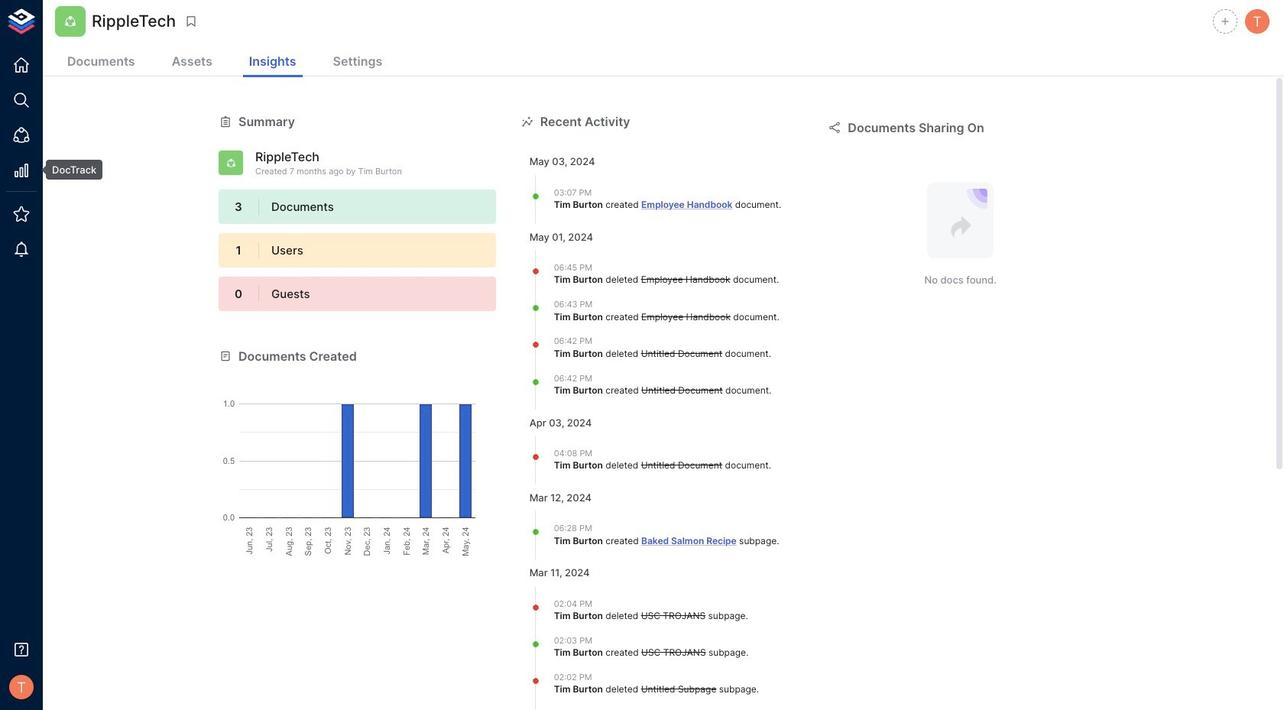 Task type: vqa. For each thing, say whether or not it's contained in the screenshot.
A chart. element
yes



Task type: locate. For each thing, give the bounding box(es) containing it.
a chart. element
[[219, 365, 496, 556]]

bookmark image
[[184, 15, 198, 28]]

a chart. image
[[219, 365, 496, 556]]

tooltip
[[35, 160, 103, 180]]



